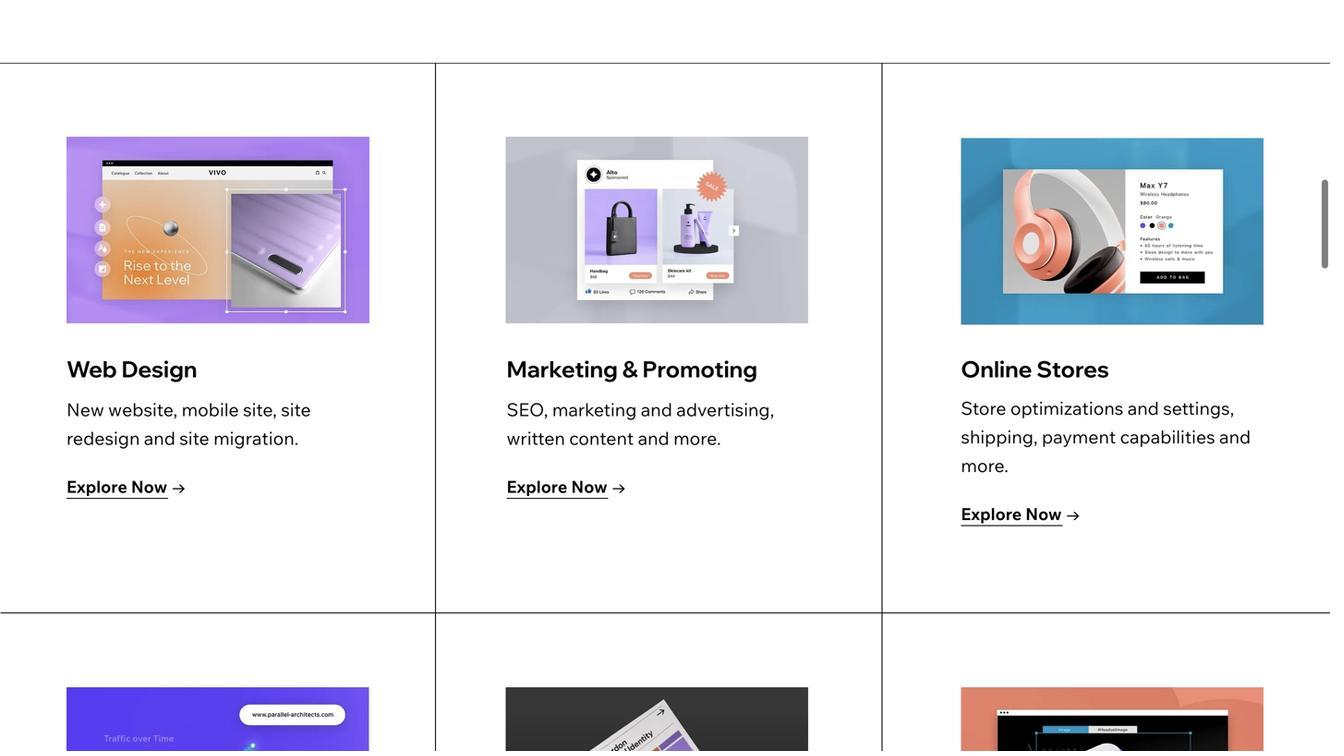 Task type: vqa. For each thing, say whether or not it's contained in the screenshot.
the right want
no



Task type: describe. For each thing, give the bounding box(es) containing it.
web
[[67, 355, 117, 383]]

optimizations
[[1011, 397, 1124, 419]]

shipping,
[[961, 425, 1038, 448]]

explore for web
[[67, 476, 127, 497]]

now for &
[[571, 476, 608, 497]]

→ for &
[[611, 476, 627, 497]]

web design
[[67, 355, 197, 383]]

site
[[281, 398, 311, 421]]

explore now → for online
[[961, 504, 1081, 524]]

new website, mobile site, site redesign and site migration.
[[67, 398, 311, 450]]

mobile
[[182, 398, 239, 421]]

website,
[[108, 398, 178, 421]]

more. inside seo, marketing and advertising, written content and more.
[[674, 427, 721, 450]]

promoting
[[643, 355, 758, 383]]

explore now → link for marketing
[[507, 462, 627, 512]]

marketing & promoting
[[507, 355, 758, 383]]

explore now → for web
[[67, 476, 186, 497]]

explore for online
[[961, 504, 1022, 524]]

graphic design visual identity sheet. image
[[506, 688, 809, 751]]

new
[[67, 398, 104, 421]]

advertising,
[[677, 398, 775, 421]]

written
[[507, 427, 565, 450]]

store
[[961, 397, 1007, 419]]

explore now → link for online
[[961, 489, 1081, 539]]



Task type: locate. For each thing, give the bounding box(es) containing it.
site,
[[243, 398, 277, 421]]

0 horizontal spatial explore
[[67, 476, 127, 497]]

explore now →
[[67, 476, 186, 497], [507, 476, 627, 497], [961, 504, 1081, 524]]

→ down and site
[[171, 476, 186, 497]]

explore down written at bottom
[[507, 476, 568, 497]]

capabilities
[[1120, 425, 1216, 448]]

settings,
[[1163, 397, 1235, 419]]

0 horizontal spatial now
[[131, 476, 167, 497]]

→
[[171, 476, 186, 497], [611, 476, 627, 497], [1066, 504, 1081, 524]]

2 horizontal spatial explore
[[961, 504, 1022, 524]]

→ down payment
[[1066, 504, 1081, 524]]

1 horizontal spatial explore now →
[[507, 476, 627, 497]]

explore
[[67, 476, 127, 497], [507, 476, 568, 497], [961, 504, 1022, 524]]

and down marketing & promoting
[[641, 398, 673, 421]]

seo, marketing and advertising, written content and more.
[[507, 398, 775, 450]]

online
[[961, 355, 1033, 383]]

now for design
[[131, 476, 167, 497]]

→ for stores
[[1066, 504, 1081, 524]]

explore now → link down written at bottom
[[507, 462, 627, 512]]

explore now → link down redesign at the bottom left of page
[[67, 462, 186, 512]]

0 horizontal spatial more.
[[674, 427, 721, 450]]

1 horizontal spatial →
[[611, 476, 627, 497]]

explore now → down shipping,
[[961, 504, 1081, 524]]

0 horizontal spatial explore now →
[[67, 476, 186, 497]]

explore down shipping,
[[961, 504, 1022, 524]]

more. down advertising,
[[674, 427, 721, 450]]

online stores
[[961, 355, 1110, 383]]

1 horizontal spatial explore now → link
[[507, 462, 627, 512]]

migration.
[[214, 427, 299, 450]]

→ down content
[[611, 476, 627, 497]]

stores
[[1037, 355, 1110, 383]]

accessories website's social media advertisement. image
[[506, 137, 809, 323]]

1 horizontal spatial more.
[[961, 454, 1009, 477]]

0 horizontal spatial →
[[171, 476, 186, 497]]

explore down redesign at the bottom left of page
[[67, 476, 127, 497]]

1 horizontal spatial now
[[571, 476, 608, 497]]

now
[[131, 476, 167, 497], [571, 476, 608, 497], [1026, 504, 1062, 524]]

design
[[121, 355, 197, 383]]

explore now → down written at bottom
[[507, 476, 627, 497]]

0 horizontal spatial explore now → link
[[67, 462, 186, 512]]

explore now → down redesign at the bottom left of page
[[67, 476, 186, 497]]

more. inside store optimizations and settings, shipping, payment capabilities and more.
[[961, 454, 1009, 477]]

2 horizontal spatial explore now →
[[961, 504, 1081, 524]]

marketing
[[507, 355, 618, 383]]

explore now → for marketing
[[507, 476, 627, 497]]

2 horizontal spatial explore now → link
[[961, 489, 1081, 539]]

content
[[569, 427, 634, 450]]

payment
[[1042, 425, 1116, 448]]

explore for marketing
[[507, 476, 568, 497]]

explore now → link for web
[[67, 462, 186, 512]]

now down and site
[[131, 476, 167, 497]]

and site
[[144, 427, 209, 450]]

redesign
[[67, 427, 140, 450]]

coding for vr goggles website. image
[[961, 688, 1264, 751]]

and
[[1128, 397, 1159, 419], [641, 398, 673, 421], [1220, 425, 1251, 448], [638, 427, 670, 450]]

explore now → link
[[67, 462, 186, 512], [507, 462, 627, 512], [961, 489, 1081, 539]]

2 horizontal spatial now
[[1026, 504, 1062, 524]]

now down content
[[571, 476, 608, 497]]

marketing
[[552, 398, 637, 421]]

now for stores
[[1026, 504, 1062, 524]]

more. down shipping,
[[961, 454, 1009, 477]]

→ for design
[[171, 476, 186, 497]]

2 horizontal spatial →
[[1066, 504, 1081, 524]]

more.
[[674, 427, 721, 450], [961, 454, 1009, 477]]

seo,
[[507, 398, 548, 421]]

1 horizontal spatial explore
[[507, 476, 568, 497]]

0 vertical spatial more.
[[674, 427, 721, 450]]

1 vertical spatial more.
[[961, 454, 1009, 477]]

and down settings, on the right bottom of the page
[[1220, 425, 1251, 448]]

online store headphone in product view. image
[[961, 138, 1264, 325]]

store optimizations and settings, shipping, payment capabilities and more.
[[961, 397, 1251, 477]]

connecting a website and website traffic analytics. image
[[67, 688, 369, 751]]

and up capabilities
[[1128, 397, 1159, 419]]

tech store website's homepage and thumbnail design. image
[[67, 137, 369, 323]]

explore now → link down shipping,
[[961, 489, 1081, 539]]

now down payment
[[1026, 504, 1062, 524]]

and right content
[[638, 427, 670, 450]]

&
[[622, 355, 638, 383]]



